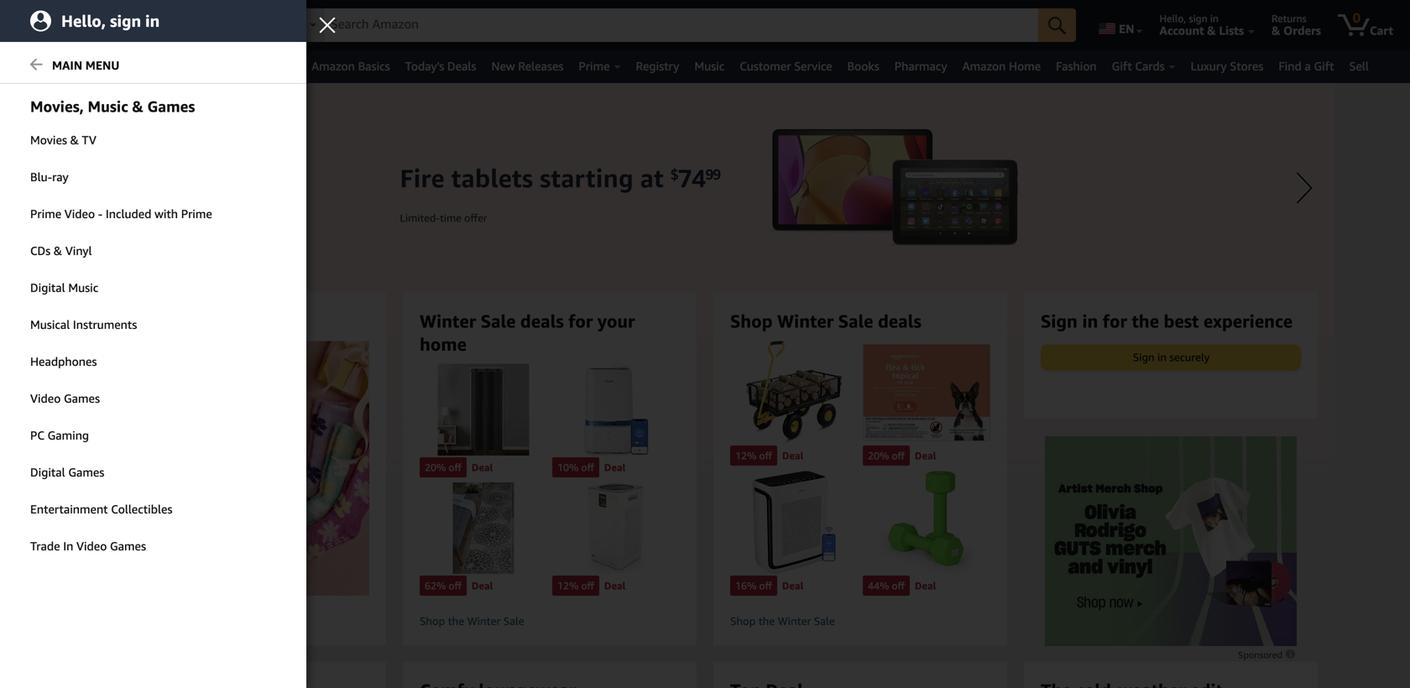 Task type: vqa. For each thing, say whether or not it's contained in the screenshot.
Sign in securely Sign
yes



Task type: describe. For each thing, give the bounding box(es) containing it.
blu-ray link
[[0, 160, 306, 195]]

pc gaming
[[30, 429, 89, 443]]

deal for levoit 4l smart cool mist humidifier for home bedroom with essential oils, customize humidity for baby & plants, app & voice control, schedule, timer, last up to 40hrs, whisper quiet, handle design 'image'
[[605, 462, 626, 473]]

deals
[[448, 59, 477, 73]]

orders
[[1284, 24, 1322, 37]]

customer service link
[[732, 55, 840, 78]]

levoit 4l smart cool mist humidifier for home bedroom with essential oils, customize humidity for baby & plants, app & voice control, schedule, timer, last up to 40hrs, whisper quiet, handle design image
[[553, 364, 680, 456]]

trade in video games
[[30, 540, 146, 553]]

delivering
[[128, 13, 175, 24]]

in inside navigation navigation
[[1211, 13, 1219, 24]]

customer
[[740, 59, 791, 73]]

main menu link
[[0, 48, 306, 84]]

0 horizontal spatial hello,
[[61, 11, 106, 31]]

shop down 16%
[[731, 615, 756, 628]]

delivering to mahwah 07430 update location
[[128, 13, 260, 37]]

cap barbell neoprene dumbbell weights, 8 lb pair, shamrock image
[[863, 471, 991, 574]]

2 vertical spatial games
[[110, 540, 146, 553]]

prime video - included with prime
[[30, 207, 212, 221]]

shop down digital music link
[[109, 311, 152, 332]]

shop the winter sale for shop winter sale deals
[[731, 615, 835, 628]]

2 vertical spatial video
[[76, 540, 107, 553]]

tv
[[82, 133, 96, 147]]

trade
[[30, 540, 60, 553]]

1 deals from the left
[[257, 311, 300, 332]]

2 for from the left
[[1103, 311, 1128, 332]]

games for digital games
[[68, 466, 104, 479]]

none submit inside search box
[[1039, 8, 1077, 42]]

0
[[1353, 10, 1361, 26]]

to
[[177, 13, 187, 24]]

amazon for amazon home
[[963, 59, 1006, 73]]

the for shop winter sale deals
[[759, 615, 775, 628]]

movies & tv link
[[0, 123, 306, 158]]

securely
[[1170, 351, 1210, 364]]

basics
[[358, 59, 390, 73]]

games
[[147, 97, 195, 115]]

1 horizontal spatial prime
[[181, 207, 212, 221]]

shop the winter sale for winter sale deals for your home
[[420, 615, 524, 628]]

20% off for the joydeco door curtain closet door, closet curtain for open closet, closet curtains for bedroom closet door, door curtains for doorways privacy bedroom(40wx78l) image
[[425, 462, 462, 473]]

en
[[1119, 22, 1135, 36]]

amazon home
[[963, 59, 1041, 73]]

main content containing shop winter sale deals
[[0, 83, 1411, 689]]

kenmore pm3020 air purifiers with h13 true hepa filter, covers up to 1500 sq.foot, 24db silentclean 3-stage hepa filtration system, 5 speeds for home large room, kitchens & bedroom image
[[553, 483, 680, 574]]

releases
[[518, 59, 564, 73]]

amazon basics link
[[304, 55, 398, 78]]

44% off
[[868, 580, 905, 592]]

winter sale deals for your home
[[420, 311, 635, 355]]

music
[[88, 97, 128, 115]]

deal for kenmore pm3020 air purifiers with h13 true hepa filter, covers up to 1500 sq.foot, 24db silentclean 3-stage hepa filtration system, 5 speeds for home large room, kitchens & bedroom image
[[605, 580, 626, 592]]

sponsored ad element
[[1045, 437, 1297, 647]]

cds & vinyl
[[30, 244, 92, 258]]

medical care link
[[58, 55, 152, 78]]

off for the vevor steel garden cart, heavy duty 900 lbs capacity, with removable mesh sides to convert into flatbed, utility metal wagon with 180° rotating handle and 10 in tires, perfect for farm, yard image
[[759, 450, 772, 462]]

& for tv
[[70, 133, 79, 147]]

ray
[[52, 170, 69, 184]]

find a gift
[[1279, 59, 1335, 73]]

amazon home link
[[955, 55, 1049, 78]]

sign in for the best experience
[[1041, 311, 1293, 332]]

07430
[[231, 13, 260, 24]]

20% for amazon basics flea and tick topical treatment for small dogs (5 -22 pounds), 6 count (previously solimo) image
[[868, 450, 890, 462]]

3 deals from the left
[[878, 311, 922, 332]]

1 gift from the left
[[1112, 59, 1133, 73]]

your
[[598, 311, 635, 332]]

deal for cap barbell neoprene dumbbell weights, 8 lb pair, shamrock image
[[915, 580, 937, 592]]

digital games
[[30, 466, 104, 479]]

video games link
[[0, 381, 306, 416]]

digital for digital games
[[30, 466, 65, 479]]

video games
[[30, 392, 100, 406]]

collectibles
[[111, 503, 173, 516]]

prime for prime
[[579, 59, 610, 73]]

main menu
[[52, 58, 120, 72]]

0 horizontal spatial music
[[68, 281, 98, 295]]

1 vertical spatial video
[[30, 392, 61, 406]]

care
[[110, 59, 134, 73]]

books
[[848, 59, 880, 73]]

levoit air purifiers for home large room up to 1900 ft² in 1 hr with washable filters, air quality monitor, smart wifi, hepa filter captures allergies, pet hair, smoke, pollen in bedroom, vital 200s image
[[731, 471, 858, 574]]

44%
[[868, 580, 890, 592]]

prime video - included with prime link
[[0, 196, 306, 232]]

medical care
[[66, 59, 134, 73]]

sign inside navigation navigation
[[1189, 13, 1208, 24]]

shop down 62%
[[420, 615, 445, 628]]

navigation navigation
[[0, 0, 1411, 83]]

cds
[[30, 244, 51, 258]]

update
[[128, 24, 169, 37]]

returns
[[1272, 13, 1307, 24]]

sell link
[[1342, 55, 1377, 78]]

deal for the vevor steel garden cart, heavy duty 900 lbs capacity, with removable mesh sides to convert into flatbed, utility metal wagon with 180° rotating handle and 10 in tires, perfect for farm, yard image
[[783, 450, 804, 462]]

music link
[[687, 55, 732, 78]]

off for kenmore pm3020 air purifiers with h13 true hepa filter, covers up to 1500 sq.foot, 24db silentclean 3-stage hepa filtration system, 5 speeds for home large room, kitchens & bedroom image
[[581, 580, 594, 592]]

sign inside hello, sign in link
[[110, 11, 141, 31]]

main
[[52, 58, 82, 72]]

entertainment collectibles link
[[0, 492, 306, 527]]

amazon for amazon basics
[[312, 59, 355, 73]]

blu-
[[30, 170, 52, 184]]

returns & orders
[[1272, 13, 1322, 37]]

fashion link
[[1049, 55, 1105, 78]]

blu-ray
[[30, 170, 69, 184]]

12% for the vevor steel garden cart, heavy duty 900 lbs capacity, with removable mesh sides to convert into flatbed, utility metal wagon with 180° rotating handle and 10 in tires, perfect for farm, yard image
[[736, 450, 757, 462]]

find a gift link
[[1272, 55, 1342, 78]]

mahwah
[[190, 13, 228, 24]]

off for levoit air purifiers for home large room up to 1900 ft² in 1 hr with washable filters, air quality monitor, smart wifi, hepa filter captures allergies, pet hair, smoke, pollen in bedroom, vital 200s image
[[759, 580, 772, 592]]

deal for the joydeco door curtain closet door, closet curtain for open closet, closet curtains for bedroom closet door, door curtains for doorways privacy bedroom(40wx78l) image
[[472, 462, 493, 473]]

rugshop modern floral circles design for living room,bedroom,home office,kitchen non shedding runner rug 2' x 7' 2" gray image
[[420, 483, 547, 574]]

sign in securely link
[[1042, 345, 1301, 370]]

joydeco door curtain closet door, closet curtain for open closet, closet curtains for bedroom closet door, door curtains for doorways privacy bedroom(40wx78l) image
[[420, 364, 547, 456]]

all
[[35, 60, 51, 73]]

musical instruments
[[30, 318, 137, 332]]

trade in video games link
[[0, 529, 306, 564]]

account & lists
[[1160, 24, 1244, 37]]

12% for kenmore pm3020 air purifiers with h13 true hepa filter, covers up to 1500 sq.foot, 24db silentclean 3-stage hepa filtration system, 5 speeds for home large room, kitchens & bedroom image
[[558, 580, 579, 592]]

vevor steel garden cart, heavy duty 900 lbs capacity, with removable mesh sides to convert into flatbed, utility metal wagon with 180° rotating handle and 10 in tires, perfect for farm, yard image
[[731, 341, 858, 444]]

experience
[[1204, 311, 1293, 332]]

digital music
[[30, 281, 98, 295]]

instruments
[[73, 318, 137, 332]]

16% off
[[736, 580, 772, 592]]

sale inside winter sale deals for your home
[[481, 311, 516, 332]]



Task type: locate. For each thing, give the bounding box(es) containing it.
sign in securely
[[1133, 351, 1210, 364]]

leave feedback on sponsored ad element
[[1239, 650, 1297, 661]]

shop the winter sale link for winter sale deals for your home
[[420, 615, 680, 629]]

main content
[[0, 83, 1411, 689]]

deal down kenmore pm3020 air purifiers with h13 true hepa filter, covers up to 1500 sq.foot, 24db silentclean 3-stage hepa filtration system, 5 speeds for home large room, kitchens & bedroom image
[[605, 580, 626, 592]]

0 vertical spatial 12%
[[736, 450, 757, 462]]

the left best
[[1132, 311, 1160, 332]]

1 digital from the top
[[30, 281, 65, 295]]

customer service
[[740, 59, 833, 73]]

digital up musical
[[30, 281, 65, 295]]

gift cards link
[[1105, 55, 1184, 78]]

deal for rugshop modern floral circles design for living room,bedroom,home office,kitchen non shedding runner rug 2' x 7' 2" gray image
[[472, 580, 493, 592]]

20% off
[[868, 450, 905, 462], [425, 462, 462, 473]]

music inside navigation navigation
[[695, 59, 725, 73]]

1 horizontal spatial sign
[[1189, 13, 1208, 24]]

0 horizontal spatial prime
[[30, 207, 61, 221]]

deal down the joydeco door curtain closet door, closet curtain for open closet, closet curtains for bedroom closet door, door curtains for doorways privacy bedroom(40wx78l) image
[[472, 462, 493, 473]]

musical instruments link
[[0, 307, 306, 343]]

0 horizontal spatial shop winter sale deals
[[109, 311, 300, 332]]

1 shop the winter sale from the left
[[420, 615, 524, 628]]

hello, sign in up menu
[[61, 11, 160, 31]]

for
[[569, 311, 593, 332], [1103, 311, 1128, 332]]

new
[[492, 59, 515, 73]]

off down kenmore pm3020 air purifiers with h13 true hepa filter, covers up to 1500 sq.foot, 24db silentclean 3-stage hepa filtration system, 5 speeds for home large room, kitchens & bedroom image
[[581, 580, 594, 592]]

games up entertainment collectibles
[[68, 466, 104, 479]]

None submit
[[1039, 8, 1077, 42]]

pc gaming link
[[0, 418, 306, 453]]

shop winter sale deals up the vevor steel garden cart, heavy duty 900 lbs capacity, with removable mesh sides to convert into flatbed, utility metal wagon with 180° rotating handle and 10 in tires, perfect for farm, yard image
[[731, 311, 922, 332]]

off for levoit 4l smart cool mist humidifier for home bedroom with essential oils, customize humidity for baby & plants, app & voice control, schedule, timer, last up to 40hrs, whisper quiet, handle design 'image'
[[581, 462, 594, 473]]

0 vertical spatial video
[[64, 207, 95, 221]]

shop the winter sale
[[420, 615, 524, 628], [731, 615, 835, 628]]

off for rugshop modern floral circles design for living room,bedroom,home office,kitchen non shedding runner rug 2' x 7' 2" gray image
[[449, 580, 462, 592]]

deals inside winter sale deals for your home
[[521, 311, 564, 332]]

pharmacy
[[895, 59, 948, 73]]

prime right with
[[181, 207, 212, 221]]

& for orders
[[1272, 24, 1281, 37]]

1 horizontal spatial sign
[[1133, 351, 1155, 364]]

shop winter sale deals image
[[80, 341, 398, 596]]

games down collectibles at the bottom of the page
[[110, 540, 146, 553]]

10%
[[558, 462, 579, 473]]

home
[[1009, 59, 1041, 73]]

movies & tv
[[30, 133, 96, 147]]

video up pc
[[30, 392, 61, 406]]

entertainment collectibles
[[30, 503, 173, 516]]

in
[[63, 540, 73, 553]]

1 horizontal spatial 20% off
[[868, 450, 905, 462]]

20% off down the joydeco door curtain closet door, closet curtain for open closet, closet curtains for bedroom closet door, door curtains for doorways privacy bedroom(40wx78l) image
[[425, 462, 462, 473]]

cards
[[1136, 59, 1165, 73]]

in
[[145, 11, 160, 31], [1211, 13, 1219, 24], [1083, 311, 1099, 332], [1158, 351, 1167, 364]]

2 shop winter sale deals from the left
[[731, 311, 922, 332]]

registry
[[636, 59, 680, 73]]

1 horizontal spatial 12%
[[736, 450, 757, 462]]

1 vertical spatial digital
[[30, 466, 65, 479]]

1 shop the winter sale link from the left
[[420, 615, 680, 629]]

pc
[[30, 429, 44, 443]]

1 vertical spatial games
[[68, 466, 104, 479]]

0 horizontal spatial 20% off
[[425, 462, 462, 473]]

best
[[1164, 311, 1199, 332]]

today's deals
[[405, 59, 477, 73]]

off for amazon basics flea and tick topical treatment for small dogs (5 -22 pounds), 6 count (previously solimo) image
[[892, 450, 905, 462]]

hello, sign in inside hello, sign in link
[[61, 11, 160, 31]]

with
[[155, 207, 178, 221]]

gaming
[[47, 429, 89, 443]]

0 horizontal spatial the
[[448, 615, 465, 628]]

hello, inside navigation navigation
[[1160, 13, 1187, 24]]

for inside winter sale deals for your home
[[569, 311, 593, 332]]

movies, music & games
[[30, 97, 195, 115]]

video inside 'link'
[[64, 207, 95, 221]]

2 shop the winter sale link from the left
[[731, 615, 991, 629]]

hello, sign in link
[[0, 0, 306, 42]]

digital games link
[[0, 455, 306, 490]]

0 vertical spatial 12% off
[[736, 450, 772, 462]]

1 horizontal spatial amazon
[[963, 59, 1006, 73]]

service
[[794, 59, 833, 73]]

12% off down kenmore pm3020 air purifiers with h13 true hepa filter, covers up to 1500 sq.foot, 24db silentclean 3-stage hepa filtration system, 5 speeds for home large room, kitchens & bedroom image
[[558, 580, 594, 592]]

gift
[[1112, 59, 1133, 73], [1315, 59, 1335, 73]]

amazon inside amazon basics link
[[312, 59, 355, 73]]

digital down pc
[[30, 466, 65, 479]]

shop the winter sale down 62% off
[[420, 615, 524, 628]]

movies
[[30, 133, 67, 147]]

today's
[[405, 59, 444, 73]]

12% off for the vevor steel garden cart, heavy duty 900 lbs capacity, with removable mesh sides to convert into flatbed, utility metal wagon with 180° rotating handle and 10 in tires, perfect for farm, yard image
[[736, 450, 772, 462]]

menu
[[85, 58, 120, 72]]

hello, sign in left lists
[[1160, 13, 1219, 24]]

& right "music"
[[132, 97, 143, 115]]

movies,
[[30, 97, 84, 115]]

sign left lists
[[1189, 13, 1208, 24]]

amazon left home
[[963, 59, 1006, 73]]

prime right releases
[[579, 59, 610, 73]]

& left lists
[[1208, 24, 1216, 37]]

musical
[[30, 318, 70, 332]]

music down search amazon text box
[[695, 59, 725, 73]]

off right 62%
[[449, 580, 462, 592]]

winter inside winter sale deals for your home
[[420, 311, 476, 332]]

shop up the vevor steel garden cart, heavy duty 900 lbs capacity, with removable mesh sides to convert into flatbed, utility metal wagon with 180° rotating handle and 10 in tires, perfect for farm, yard image
[[731, 311, 773, 332]]

& for vinyl
[[54, 244, 62, 258]]

shop the winter sale down 16% off
[[731, 615, 835, 628]]

0 vertical spatial sign
[[1041, 311, 1078, 332]]

deal right 16% off
[[783, 580, 804, 592]]

off right 10%
[[581, 462, 594, 473]]

video right in
[[76, 540, 107, 553]]

games for video games
[[64, 392, 100, 406]]

1 horizontal spatial shop winter sale deals
[[731, 311, 922, 332]]

1 horizontal spatial hello, sign in
[[1160, 13, 1219, 24]]

shop
[[109, 311, 152, 332], [731, 311, 773, 332], [420, 615, 445, 628], [731, 615, 756, 628]]

gift left cards
[[1112, 59, 1133, 73]]

0 horizontal spatial gift
[[1112, 59, 1133, 73]]

for left your in the left top of the page
[[569, 311, 593, 332]]

off down the joydeco door curtain closet door, closet curtain for open closet, closet curtains for bedroom closet door, door curtains for doorways privacy bedroom(40wx78l) image
[[449, 462, 462, 473]]

20% down the joydeco door curtain closet door, closet curtain for open closet, closet curtains for bedroom closet door, door curtains for doorways privacy bedroom(40wx78l) image
[[425, 462, 446, 473]]

the for winter sale deals for your home
[[448, 615, 465, 628]]

off for cap barbell neoprene dumbbell weights, 8 lb pair, shamrock image
[[892, 580, 905, 592]]

off down the vevor steel garden cart, heavy duty 900 lbs capacity, with removable mesh sides to convert into flatbed, utility metal wagon with 180° rotating handle and 10 in tires, perfect for farm, yard image
[[759, 450, 772, 462]]

prime down blu-ray
[[30, 207, 61, 221]]

12% off down the vevor steel garden cart, heavy duty 900 lbs capacity, with removable mesh sides to convert into flatbed, utility metal wagon with 180° rotating handle and 10 in tires, perfect for farm, yard image
[[736, 450, 772, 462]]

medical
[[66, 59, 107, 73]]

0 vertical spatial digital
[[30, 281, 65, 295]]

hello, up main menu
[[61, 11, 106, 31]]

off right 44%
[[892, 580, 905, 592]]

account
[[1160, 24, 1205, 37]]

0 vertical spatial music
[[695, 59, 725, 73]]

sponsored
[[1239, 650, 1286, 661]]

games
[[64, 392, 100, 406], [68, 466, 104, 479], [110, 540, 146, 553]]

deal right 62% off
[[472, 580, 493, 592]]

1 for from the left
[[569, 311, 593, 332]]

music up musical instruments
[[68, 281, 98, 295]]

music
[[695, 59, 725, 73], [68, 281, 98, 295]]

12% down the vevor steel garden cart, heavy duty 900 lbs capacity, with removable mesh sides to convert into flatbed, utility metal wagon with 180° rotating handle and 10 in tires, perfect for farm, yard image
[[736, 450, 757, 462]]

digital for digital music
[[30, 281, 65, 295]]

20% down amazon basics flea and tick topical treatment for small dogs (5 -22 pounds), 6 count (previously solimo) image
[[868, 450, 890, 462]]

prime for prime video - included with prime
[[30, 207, 61, 221]]

1 vertical spatial 12%
[[558, 580, 579, 592]]

amazon inside amazon home link
[[963, 59, 1006, 73]]

1 vertical spatial 12% off
[[558, 580, 594, 592]]

0 horizontal spatial 12% off
[[558, 580, 594, 592]]

1 horizontal spatial the
[[759, 615, 775, 628]]

1 vertical spatial sign
[[1133, 351, 1155, 364]]

None search field
[[280, 8, 1077, 44]]

deal for amazon basics flea and tick topical treatment for small dogs (5 -22 pounds), 6 count (previously solimo) image
[[915, 450, 937, 462]]

the down 62% off
[[448, 615, 465, 628]]

2 amazon from the left
[[963, 59, 1006, 73]]

luxury stores
[[1191, 59, 1264, 73]]

0 horizontal spatial sign
[[1041, 311, 1078, 332]]

20% off for amazon basics flea and tick topical treatment for small dogs (5 -22 pounds), 6 count (previously solimo) image
[[868, 450, 905, 462]]

2 horizontal spatial the
[[1132, 311, 1160, 332]]

1 horizontal spatial 12% off
[[736, 450, 772, 462]]

0 horizontal spatial 12%
[[558, 580, 579, 592]]

62%
[[425, 580, 446, 592]]

sign
[[110, 11, 141, 31], [1189, 13, 1208, 24]]

20% off down amazon basics flea and tick topical treatment for small dogs (5 -22 pounds), 6 count (previously solimo) image
[[868, 450, 905, 462]]

hello, sign in inside navigation navigation
[[1160, 13, 1219, 24]]

off for the joydeco door curtain closet door, closet curtain for open closet, closet curtains for bedroom closet door, door curtains for doorways privacy bedroom(40wx78l) image
[[449, 462, 462, 473]]

1 amazon from the left
[[312, 59, 355, 73]]

digital
[[30, 281, 65, 295], [30, 466, 65, 479]]

sign up care
[[110, 11, 141, 31]]

games up gaming
[[64, 392, 100, 406]]

deal down the vevor steel garden cart, heavy duty 900 lbs capacity, with removable mesh sides to convert into flatbed, utility metal wagon with 180° rotating handle and 10 in tires, perfect for farm, yard image
[[783, 450, 804, 462]]

12% down kenmore pm3020 air purifiers with h13 true hepa filter, covers up to 1500 sq.foot, 24db silentclean 3-stage hepa filtration system, 5 speeds for home large room, kitchens & bedroom image
[[558, 580, 579, 592]]

books link
[[840, 55, 887, 78]]

12% off for kenmore pm3020 air purifiers with h13 true hepa filter, covers up to 1500 sq.foot, 24db silentclean 3-stage hepa filtration system, 5 speeds for home large room, kitchens & bedroom image
[[558, 580, 594, 592]]

10% off
[[558, 462, 594, 473]]

2 gift from the left
[[1315, 59, 1335, 73]]

shop the winter sale link for shop winter sale deals
[[731, 615, 991, 629]]

& left tv
[[70, 133, 79, 147]]

stores
[[1230, 59, 1264, 73]]

none search field inside navigation navigation
[[280, 8, 1077, 44]]

a
[[1305, 59, 1311, 73]]

amazon image
[[15, 15, 97, 40]]

winter
[[156, 311, 213, 332], [420, 311, 476, 332], [778, 311, 834, 332], [467, 615, 501, 628], [778, 615, 811, 628]]

1 horizontal spatial deals
[[521, 311, 564, 332]]

deal down amazon basics flea and tick topical treatment for small dogs (5 -22 pounds), 6 count (previously solimo) image
[[915, 450, 937, 462]]

sponsored link
[[1239, 647, 1297, 663]]

prime
[[579, 59, 610, 73], [30, 207, 61, 221], [181, 207, 212, 221]]

amazon basics
[[312, 59, 390, 73]]

1 horizontal spatial gift
[[1315, 59, 1335, 73]]

amazon left basics
[[312, 59, 355, 73]]

2 digital from the top
[[30, 466, 65, 479]]

0 horizontal spatial hello, sign in
[[61, 11, 160, 31]]

0 horizontal spatial shop the winter sale link
[[420, 615, 680, 629]]

cds & vinyl link
[[0, 233, 306, 269]]

1 horizontal spatial shop the winter sale link
[[731, 615, 991, 629]]

included
[[106, 207, 152, 221]]

& inside returns & orders
[[1272, 24, 1281, 37]]

fashion
[[1056, 59, 1097, 73]]

amazon
[[312, 59, 355, 73], [963, 59, 1006, 73]]

entertainment
[[30, 503, 108, 516]]

cart
[[1370, 24, 1394, 37]]

prime link
[[571, 55, 629, 78]]

2 horizontal spatial deals
[[878, 311, 922, 332]]

for left best
[[1103, 311, 1128, 332]]

0 horizontal spatial deals
[[257, 311, 300, 332]]

fire tablets starting at $74.99. limited-time offer. image
[[76, 83, 1335, 587]]

0 horizontal spatial for
[[569, 311, 593, 332]]

2 deals from the left
[[521, 311, 564, 332]]

1 vertical spatial music
[[68, 281, 98, 295]]

0 horizontal spatial 20%
[[425, 462, 446, 473]]

new releases
[[492, 59, 564, 73]]

amazon basics flea and tick topical treatment for small dogs (5 -22 pounds), 6 count (previously solimo) image
[[863, 341, 991, 444]]

sign
[[1041, 311, 1078, 332], [1133, 351, 1155, 364]]

1 horizontal spatial shop the winter sale
[[731, 615, 835, 628]]

the down 16% off
[[759, 615, 775, 628]]

shop the winter sale link
[[420, 615, 680, 629], [731, 615, 991, 629]]

& right cds
[[54, 244, 62, 258]]

16%
[[736, 580, 757, 592]]

& left orders on the right top of the page
[[1272, 24, 1281, 37]]

2 shop the winter sale from the left
[[731, 615, 835, 628]]

off right 16%
[[759, 580, 772, 592]]

lists
[[1220, 24, 1244, 37]]

0 horizontal spatial shop the winter sale
[[420, 615, 524, 628]]

1 horizontal spatial 20%
[[868, 450, 890, 462]]

deal for levoit air purifiers for home large room up to 1900 ft² in 1 hr with washable filters, air quality monitor, smart wifi, hepa filter captures allergies, pet hair, smoke, pollen in bedroom, vital 200s image
[[783, 580, 804, 592]]

& for lists
[[1208, 24, 1216, 37]]

1 horizontal spatial music
[[695, 59, 725, 73]]

find
[[1279, 59, 1302, 73]]

deal right the "44% off" in the right bottom of the page
[[915, 580, 937, 592]]

shop winter sale deals down digital music link
[[109, 311, 300, 332]]

the
[[1132, 311, 1160, 332], [448, 615, 465, 628], [759, 615, 775, 628]]

20% for the joydeco door curtain closet door, closet curtain for open closet, closet curtains for bedroom closet door, door curtains for doorways privacy bedroom(40wx78l) image
[[425, 462, 446, 473]]

1 horizontal spatial hello,
[[1160, 13, 1187, 24]]

sign for sign in securely
[[1133, 351, 1155, 364]]

gift cards
[[1112, 59, 1165, 73]]

prime inside navigation navigation
[[579, 59, 610, 73]]

0 horizontal spatial amazon
[[312, 59, 355, 73]]

new releases link
[[484, 55, 571, 78]]

1 horizontal spatial for
[[1103, 311, 1128, 332]]

hello, right en
[[1160, 13, 1187, 24]]

deal right 10% off
[[605, 462, 626, 473]]

off down amazon basics flea and tick topical treatment for small dogs (5 -22 pounds), 6 count (previously solimo) image
[[892, 450, 905, 462]]

registry link
[[629, 55, 687, 78]]

0 horizontal spatial sign
[[110, 11, 141, 31]]

1 shop winter sale deals from the left
[[109, 311, 300, 332]]

pharmacy link
[[887, 55, 955, 78]]

gift right "a"
[[1315, 59, 1335, 73]]

video left -
[[64, 207, 95, 221]]

0 vertical spatial games
[[64, 392, 100, 406]]

today's deals link
[[398, 55, 484, 78]]

luxury
[[1191, 59, 1227, 73]]

Search Amazon text field
[[324, 9, 1039, 41]]

2 horizontal spatial prime
[[579, 59, 610, 73]]

sign for sign in for the best experience
[[1041, 311, 1078, 332]]



